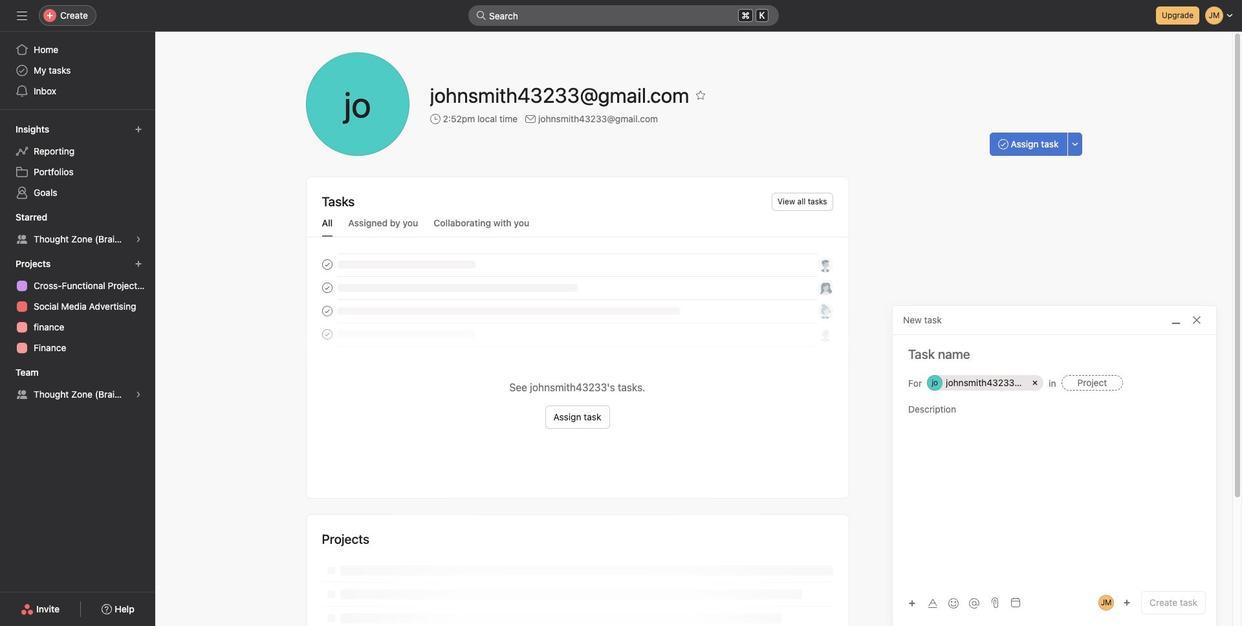 Task type: locate. For each thing, give the bounding box(es) containing it.
Search tasks, projects, and more text field
[[469, 5, 779, 26]]

minimize image
[[1171, 315, 1182, 326]]

attach a file or paste an image image
[[990, 598, 1001, 608]]

toolbar
[[904, 594, 986, 613]]

1 vertical spatial see details, thought zone (brainstorm space) image
[[135, 391, 142, 399]]

add or remove collaborators from this task image
[[1124, 599, 1131, 607]]

more options image
[[1071, 140, 1079, 148]]

dialog
[[893, 306, 1217, 627]]

teams element
[[0, 361, 155, 408]]

tasks tabs tab list
[[306, 216, 849, 238]]

formatting image
[[928, 598, 938, 609]]

0 vertical spatial see details, thought zone (brainstorm space) image
[[135, 236, 142, 243]]

prominent image
[[476, 10, 487, 21]]

1 see details, thought zone (brainstorm space) image from the top
[[135, 236, 142, 243]]

starred element
[[0, 206, 155, 252]]

see details, thought zone (brainstorm space) image
[[135, 236, 142, 243], [135, 391, 142, 399]]

see details, thought zone (brainstorm space) image inside starred element
[[135, 236, 142, 243]]

None field
[[469, 5, 779, 26]]

new insights image
[[135, 126, 142, 133]]

new project or portfolio image
[[135, 260, 142, 268]]

global element
[[0, 32, 155, 109]]

see details, thought zone (brainstorm space) image for starred element
[[135, 236, 142, 243]]

2 see details, thought zone (brainstorm space) image from the top
[[135, 391, 142, 399]]

see details, thought zone (brainstorm space) image inside teams element
[[135, 391, 142, 399]]

select due date image
[[1011, 598, 1021, 608]]

emoji image
[[949, 598, 959, 609]]



Task type: vqa. For each thing, say whether or not it's contained in the screenshot.
trial?
no



Task type: describe. For each thing, give the bounding box(es) containing it.
close image
[[1192, 315, 1203, 326]]

projects element
[[0, 252, 155, 361]]

see details, thought zone (brainstorm space) image for teams element
[[135, 391, 142, 399]]

hide sidebar image
[[17, 10, 27, 21]]

at mention image
[[970, 598, 980, 609]]

insights element
[[0, 118, 155, 206]]

add to starred image
[[696, 90, 706, 100]]

insert an object image
[[909, 600, 916, 607]]

Task name text field
[[893, 346, 1217, 364]]



